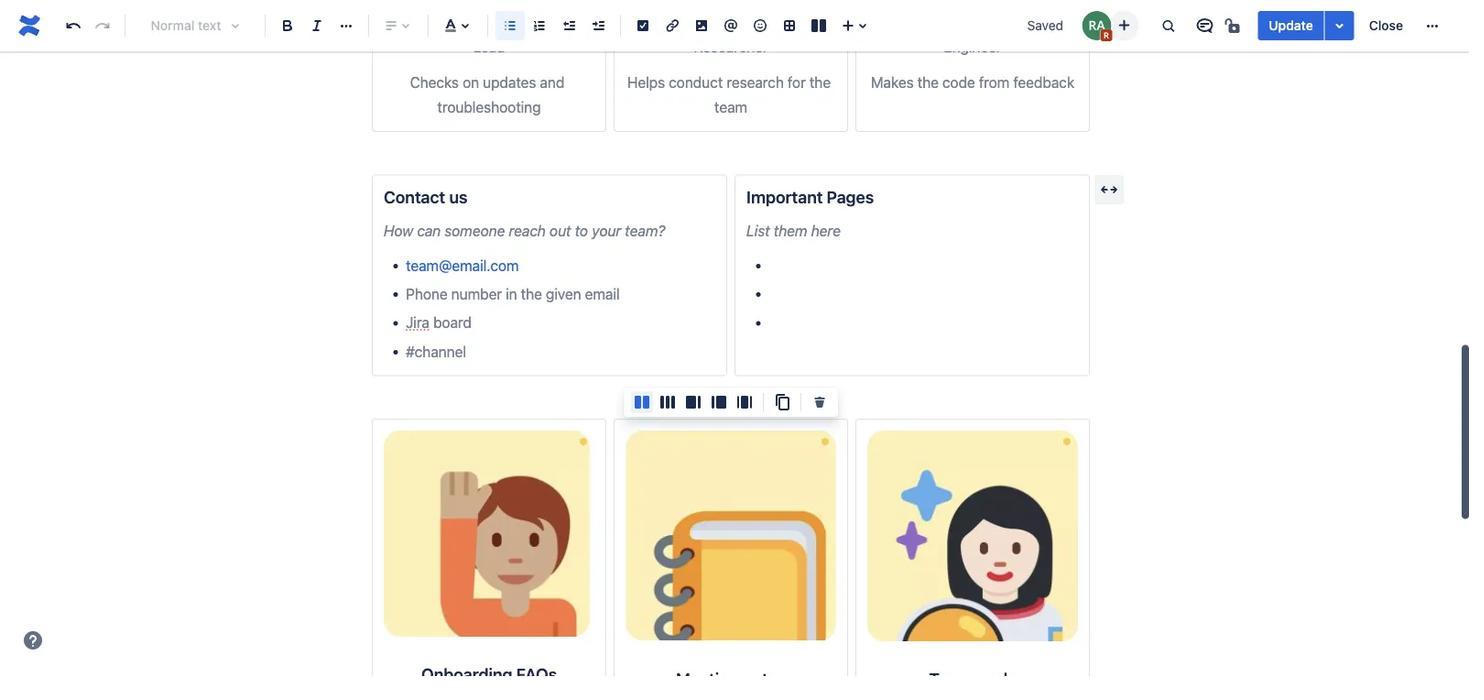 Task type: locate. For each thing, give the bounding box(es) containing it.
1 horizontal spatial the
[[810, 74, 831, 91]]

to
[[575, 222, 588, 240]]

team?
[[625, 222, 665, 240]]

mention image
[[720, 15, 742, 37]]

reach
[[509, 222, 546, 240]]

the
[[810, 74, 831, 91], [918, 74, 939, 91], [521, 285, 542, 303]]

troubleshooting
[[438, 99, 541, 116]]

code
[[943, 74, 976, 91]]

research
[[727, 74, 784, 91]]

go wide image
[[1099, 179, 1121, 201]]

redo ⌘⇧z image
[[92, 15, 114, 37]]

emoji image
[[750, 15, 772, 37]]

undo ⌘z image
[[62, 15, 84, 37]]

two columns image
[[631, 391, 653, 413]]

the right the 'in'
[[521, 285, 542, 303]]

on
[[463, 74, 479, 91]]

engineer
[[944, 37, 1002, 55]]

checks
[[410, 74, 459, 91]]

update
[[1270, 18, 1314, 33]]

find and replace image
[[1158, 15, 1180, 37]]

helps
[[628, 74, 665, 91]]

confluence image
[[15, 11, 44, 40]]

bold ⌘b image
[[277, 15, 299, 37]]

team@email.com link
[[406, 256, 519, 274]]

for
[[788, 74, 806, 91]]

important pages
[[747, 187, 874, 207]]

team
[[715, 99, 748, 116]]

the left code
[[918, 74, 939, 91]]

update button
[[1259, 11, 1325, 40]]

pages
[[827, 187, 874, 207]]

number
[[452, 285, 502, 303]]

out
[[550, 222, 571, 240]]

can
[[417, 222, 441, 240]]

link image
[[662, 15, 684, 37]]

how
[[384, 222, 414, 240]]

the inside the helps conduct research for the team
[[810, 74, 831, 91]]

2 horizontal spatial the
[[918, 74, 939, 91]]

bullet list ⌘⇧8 image
[[499, 15, 521, 37]]

three columns with sidebars image
[[734, 391, 756, 413]]

from
[[980, 74, 1010, 91]]

in
[[506, 285, 517, 303]]

italic ⌘i image
[[306, 15, 328, 37]]

feedback
[[1014, 74, 1075, 91]]

the right for
[[810, 74, 831, 91]]

adjust update settings image
[[1329, 15, 1351, 37]]

list
[[747, 222, 770, 240]]

#channel
[[406, 343, 466, 360]]

helps conduct research for the team
[[628, 74, 835, 116]]

saved
[[1028, 18, 1064, 33]]

phone number in the given email
[[406, 285, 620, 303]]

ruby anderson image
[[1083, 11, 1112, 40]]

lead
[[473, 37, 505, 55]]

jira board
[[406, 314, 472, 331]]



Task type: vqa. For each thing, say whether or not it's contained in the screenshot.
the topmost HAVE
no



Task type: describe. For each thing, give the bounding box(es) containing it.
them
[[774, 222, 808, 240]]

important
[[747, 187, 823, 207]]

team@email.com
[[406, 256, 519, 274]]

action item image
[[632, 15, 654, 37]]

updates
[[483, 74, 536, 91]]

close
[[1370, 18, 1404, 33]]

more formatting image
[[335, 15, 357, 37]]

outdent ⇧tab image
[[558, 15, 580, 37]]

confluence image
[[15, 11, 44, 40]]

your
[[592, 222, 621, 240]]

phone
[[406, 285, 448, 303]]

comment icon image
[[1194, 15, 1216, 37]]

email
[[585, 285, 620, 303]]

us
[[449, 187, 468, 207]]

contact us
[[384, 187, 468, 207]]

someone
[[445, 222, 505, 240]]

copy image
[[772, 391, 794, 413]]

three columns image
[[657, 391, 679, 413]]

table image
[[779, 15, 801, 37]]

and
[[540, 74, 565, 91]]

more image
[[1422, 15, 1444, 37]]

right sidebar image
[[683, 391, 705, 413]]

contact
[[384, 187, 445, 207]]

researcher
[[694, 37, 769, 55]]

list them here
[[747, 222, 841, 240]]

how can someone reach out to your team?
[[384, 222, 665, 240]]

layouts image
[[808, 15, 830, 37]]

given
[[546, 285, 582, 303]]

conduct
[[669, 74, 723, 91]]

help image
[[22, 630, 44, 652]]

no restrictions image
[[1224, 15, 1246, 37]]

remove image
[[809, 391, 831, 413]]

0 horizontal spatial the
[[521, 285, 542, 303]]

close button
[[1359, 11, 1415, 40]]

makes the code from feedback
[[871, 74, 1075, 91]]

numbered list ⌘⇧7 image
[[529, 15, 551, 37]]

board
[[434, 314, 472, 331]]

makes
[[871, 74, 914, 91]]

add image, video, or file image
[[691, 15, 713, 37]]

here
[[812, 222, 841, 240]]

jira
[[406, 314, 430, 331]]

left sidebar image
[[708, 391, 730, 413]]

indent tab image
[[587, 15, 609, 37]]

invite to edit image
[[1114, 14, 1136, 36]]

checks on updates and troubleshooting
[[410, 74, 569, 116]]



